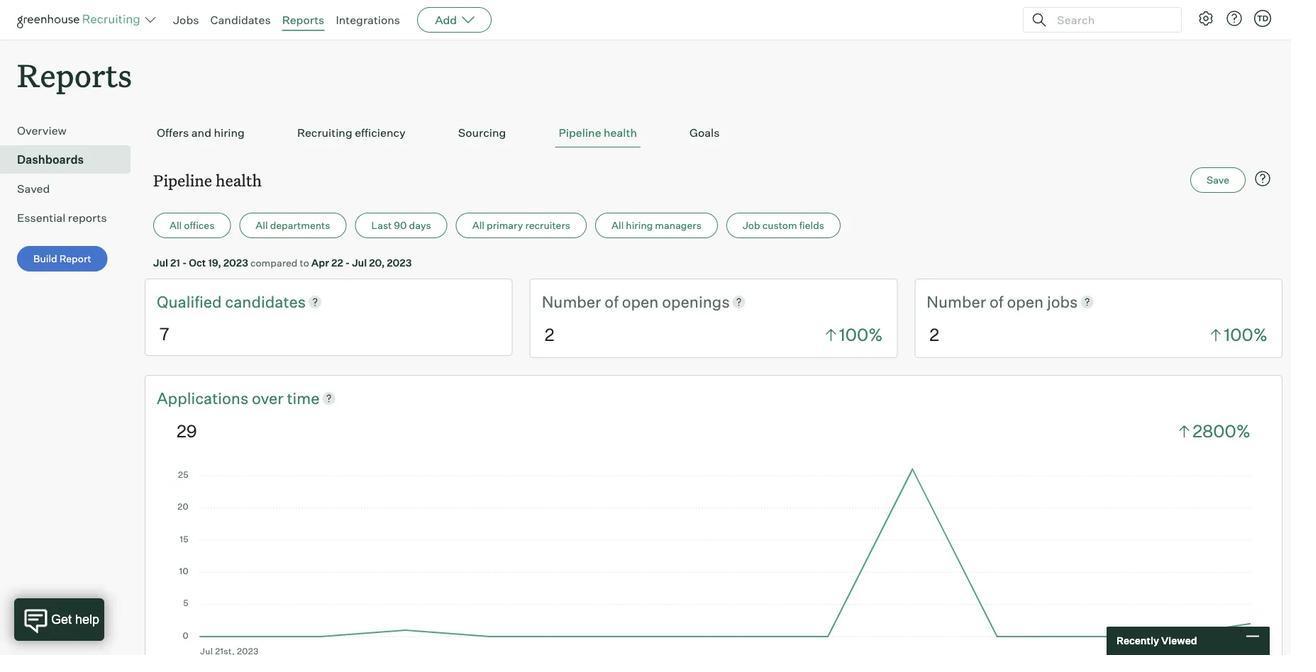 Task type: locate. For each thing, give the bounding box(es) containing it.
29
[[177, 421, 197, 442]]

2 of from the left
[[990, 292, 1004, 312]]

1 jul from the left
[[153, 257, 168, 269]]

0 vertical spatial pipeline
[[559, 126, 601, 140]]

number of open for jobs
[[927, 292, 1047, 312]]

all departments button
[[239, 213, 347, 239]]

2 number of open from the left
[[927, 292, 1047, 312]]

tab list containing offers and hiring
[[153, 119, 1274, 148]]

2 - from the left
[[345, 257, 350, 269]]

recruiting
[[297, 126, 352, 140]]

build report
[[33, 253, 91, 265]]

jul 21 - oct 19, 2023 compared to apr 22 - jul 20, 2023
[[153, 257, 412, 269]]

all for all hiring managers
[[612, 219, 624, 232]]

2 2 from the left
[[930, 324, 939, 346]]

build
[[33, 253, 57, 265]]

td
[[1257, 13, 1269, 23]]

job custom fields button
[[726, 213, 841, 239]]

viewed
[[1161, 635, 1197, 647]]

offers and hiring
[[157, 126, 245, 140]]

compared
[[250, 257, 298, 269]]

1 vertical spatial pipeline
[[153, 170, 212, 191]]

1 horizontal spatial hiring
[[626, 219, 653, 232]]

Search text field
[[1054, 10, 1169, 30]]

applications
[[157, 388, 249, 408]]

0 horizontal spatial health
[[216, 170, 262, 191]]

all left primary
[[472, 219, 485, 232]]

0 horizontal spatial -
[[182, 257, 187, 269]]

all inside button
[[472, 219, 485, 232]]

all left "departments"
[[256, 219, 268, 232]]

of for openings
[[605, 292, 619, 312]]

0 horizontal spatial number of open
[[542, 292, 662, 312]]

all left the "offices"
[[170, 219, 182, 232]]

reports down the greenhouse recruiting image
[[17, 54, 132, 96]]

1 horizontal spatial jul
[[352, 257, 367, 269]]

1 of from the left
[[605, 292, 619, 312]]

hiring right and
[[214, 126, 245, 140]]

1 horizontal spatial 2023
[[387, 257, 412, 269]]

all primary recruiters
[[472, 219, 570, 232]]

100%
[[839, 324, 883, 346], [1224, 324, 1268, 346]]

goals
[[690, 126, 720, 140]]

over
[[252, 388, 284, 408]]

1 horizontal spatial pipeline
[[559, 126, 601, 140]]

0 horizontal spatial 2023
[[223, 257, 248, 269]]

candidates
[[210, 13, 271, 27]]

all left managers
[[612, 219, 624, 232]]

fields
[[799, 219, 824, 232]]

overview link
[[17, 122, 125, 139]]

last 90 days button
[[355, 213, 448, 239]]

open left the "jobs"
[[1007, 292, 1044, 312]]

jul left 21
[[153, 257, 168, 269]]

1 horizontal spatial number
[[927, 292, 986, 312]]

1 horizontal spatial 2
[[930, 324, 939, 346]]

td button
[[1252, 7, 1274, 30]]

-
[[182, 257, 187, 269], [345, 257, 350, 269]]

and
[[191, 126, 211, 140]]

- right 22
[[345, 257, 350, 269]]

0 vertical spatial health
[[604, 126, 637, 140]]

number of open
[[542, 292, 662, 312], [927, 292, 1047, 312]]

hiring left managers
[[626, 219, 653, 232]]

all hiring managers button
[[595, 213, 718, 239]]

0 horizontal spatial number
[[542, 292, 601, 312]]

1 number from the left
[[542, 292, 601, 312]]

90
[[394, 219, 407, 232]]

hiring
[[214, 126, 245, 140], [626, 219, 653, 232]]

2023
[[223, 257, 248, 269], [387, 257, 412, 269]]

managers
[[655, 219, 702, 232]]

2023 right 20,
[[387, 257, 412, 269]]

1 horizontal spatial open
[[1007, 292, 1044, 312]]

1 100% from the left
[[839, 324, 883, 346]]

2 for openings
[[545, 324, 554, 346]]

open for jobs
[[1007, 292, 1044, 312]]

build report button
[[17, 246, 108, 272]]

2 2023 from the left
[[387, 257, 412, 269]]

dashboards link
[[17, 151, 125, 168]]

td button
[[1254, 10, 1271, 27]]

all inside "button"
[[256, 219, 268, 232]]

100% for openings
[[839, 324, 883, 346]]

1 horizontal spatial 100%
[[1224, 324, 1268, 346]]

faq image
[[1254, 170, 1271, 187]]

apr
[[311, 257, 329, 269]]

candidates link
[[225, 291, 306, 313]]

2023 right 19,
[[223, 257, 248, 269]]

1 - from the left
[[182, 257, 187, 269]]

all hiring managers
[[612, 219, 702, 232]]

0 vertical spatial reports
[[282, 13, 325, 27]]

0 horizontal spatial pipeline
[[153, 170, 212, 191]]

1 all from the left
[[170, 219, 182, 232]]

of
[[605, 292, 619, 312], [990, 292, 1004, 312]]

integrations
[[336, 13, 400, 27]]

19,
[[208, 257, 221, 269]]

22
[[331, 257, 343, 269]]

0 vertical spatial pipeline health
[[559, 126, 637, 140]]

reports right candidates link
[[282, 13, 325, 27]]

number for jobs
[[927, 292, 986, 312]]

- right 21
[[182, 257, 187, 269]]

1 horizontal spatial -
[[345, 257, 350, 269]]

0 horizontal spatial pipeline health
[[153, 170, 262, 191]]

essential reports
[[17, 211, 107, 225]]

reports
[[282, 13, 325, 27], [17, 54, 132, 96]]

jul left 20,
[[352, 257, 367, 269]]

hiring inside button
[[626, 219, 653, 232]]

tab list
[[153, 119, 1274, 148]]

4 all from the left
[[612, 219, 624, 232]]

recruiting efficiency button
[[294, 119, 409, 148]]

pipeline health
[[559, 126, 637, 140], [153, 170, 262, 191]]

1 open from the left
[[622, 292, 659, 312]]

2 100% from the left
[[1224, 324, 1268, 346]]

2 open from the left
[[1007, 292, 1044, 312]]

recruiters
[[525, 219, 570, 232]]

1 vertical spatial reports
[[17, 54, 132, 96]]

time
[[287, 388, 320, 408]]

1 horizontal spatial of
[[990, 292, 1004, 312]]

1 horizontal spatial health
[[604, 126, 637, 140]]

all for all primary recruiters
[[472, 219, 485, 232]]

1 horizontal spatial pipeline health
[[559, 126, 637, 140]]

3 all from the left
[[472, 219, 485, 232]]

0 vertical spatial hiring
[[214, 126, 245, 140]]

0 horizontal spatial 2
[[545, 324, 554, 346]]

pipeline
[[559, 126, 601, 140], [153, 170, 212, 191]]

100% for jobs
[[1224, 324, 1268, 346]]

1 2 from the left
[[545, 324, 554, 346]]

jul
[[153, 257, 168, 269], [352, 257, 367, 269]]

candidates
[[225, 292, 306, 312]]

21
[[170, 257, 180, 269]]

0 horizontal spatial hiring
[[214, 126, 245, 140]]

1 number of open from the left
[[542, 292, 662, 312]]

1 vertical spatial health
[[216, 170, 262, 191]]

number
[[542, 292, 601, 312], [927, 292, 986, 312]]

last 90 days
[[371, 219, 431, 232]]

0 horizontal spatial jul
[[153, 257, 168, 269]]

open
[[622, 292, 659, 312], [1007, 292, 1044, 312]]

0 horizontal spatial of
[[605, 292, 619, 312]]

job custom fields
[[743, 219, 824, 232]]

all
[[170, 219, 182, 232], [256, 219, 268, 232], [472, 219, 485, 232], [612, 219, 624, 232]]

all offices button
[[153, 213, 231, 239]]

qualified
[[157, 292, 225, 312]]

1 horizontal spatial number of open
[[927, 292, 1047, 312]]

0 horizontal spatial open
[[622, 292, 659, 312]]

essential
[[17, 211, 66, 225]]

open left 'openings'
[[622, 292, 659, 312]]

2
[[545, 324, 554, 346], [930, 324, 939, 346]]

0 horizontal spatial 100%
[[839, 324, 883, 346]]

2 all from the left
[[256, 219, 268, 232]]

applications link
[[157, 387, 252, 409]]

last
[[371, 219, 392, 232]]

1 vertical spatial hiring
[[626, 219, 653, 232]]

2 number from the left
[[927, 292, 986, 312]]



Task type: vqa. For each thing, say whether or not it's contained in the screenshot.
Product
no



Task type: describe. For each thing, give the bounding box(es) containing it.
pipeline health button
[[555, 119, 641, 148]]

dashboards
[[17, 153, 84, 167]]

1 vertical spatial pipeline health
[[153, 170, 262, 191]]

qualified link
[[157, 291, 225, 313]]

20,
[[369, 257, 385, 269]]

jobs
[[173, 13, 199, 27]]

offices
[[184, 219, 215, 232]]

2800%
[[1193, 421, 1251, 442]]

number for openings
[[542, 292, 601, 312]]

openings
[[662, 292, 730, 312]]

recently
[[1117, 635, 1159, 647]]

open for openings
[[622, 292, 659, 312]]

save button
[[1191, 168, 1246, 193]]

hiring inside button
[[214, 126, 245, 140]]

integrations link
[[336, 13, 400, 27]]

sourcing button
[[455, 119, 510, 148]]

sourcing
[[458, 126, 506, 140]]

reports
[[68, 211, 107, 225]]

goals button
[[686, 119, 723, 148]]

time link
[[287, 387, 320, 409]]

all departments
[[256, 219, 330, 232]]

of for jobs
[[990, 292, 1004, 312]]

all for all offices
[[170, 219, 182, 232]]

offers and hiring button
[[153, 119, 248, 148]]

applications over
[[157, 388, 287, 408]]

pipeline inside button
[[559, 126, 601, 140]]

add
[[435, 13, 457, 27]]

job
[[743, 219, 760, 232]]

offers
[[157, 126, 189, 140]]

saved
[[17, 182, 50, 196]]

essential reports link
[[17, 209, 125, 226]]

recruiting efficiency
[[297, 126, 406, 140]]

pipeline health inside button
[[559, 126, 637, 140]]

overview
[[17, 124, 67, 138]]

recently viewed
[[1117, 635, 1197, 647]]

all primary recruiters button
[[456, 213, 587, 239]]

1 horizontal spatial reports
[[282, 13, 325, 27]]

2 for jobs
[[930, 324, 939, 346]]

oct
[[189, 257, 206, 269]]

report
[[59, 253, 91, 265]]

over link
[[252, 387, 287, 409]]

jobs link
[[173, 13, 199, 27]]

efficiency
[[355, 126, 406, 140]]

saved link
[[17, 180, 125, 197]]

7
[[160, 323, 169, 344]]

greenhouse recruiting image
[[17, 11, 145, 28]]

candidates link
[[210, 13, 271, 27]]

reports link
[[282, 13, 325, 27]]

days
[[409, 219, 431, 232]]

1 2023 from the left
[[223, 257, 248, 269]]

custom
[[762, 219, 797, 232]]

all for all departments
[[256, 219, 268, 232]]

add button
[[417, 7, 492, 33]]

all offices
[[170, 219, 215, 232]]

0 horizontal spatial reports
[[17, 54, 132, 96]]

2 jul from the left
[[352, 257, 367, 269]]

save
[[1207, 174, 1230, 186]]

xychart image
[[177, 465, 1251, 656]]

primary
[[487, 219, 523, 232]]

number of open for openings
[[542, 292, 662, 312]]

jobs
[[1047, 292, 1078, 312]]

to
[[300, 257, 309, 269]]

health inside button
[[604, 126, 637, 140]]

departments
[[270, 219, 330, 232]]

configure image
[[1198, 10, 1215, 27]]



